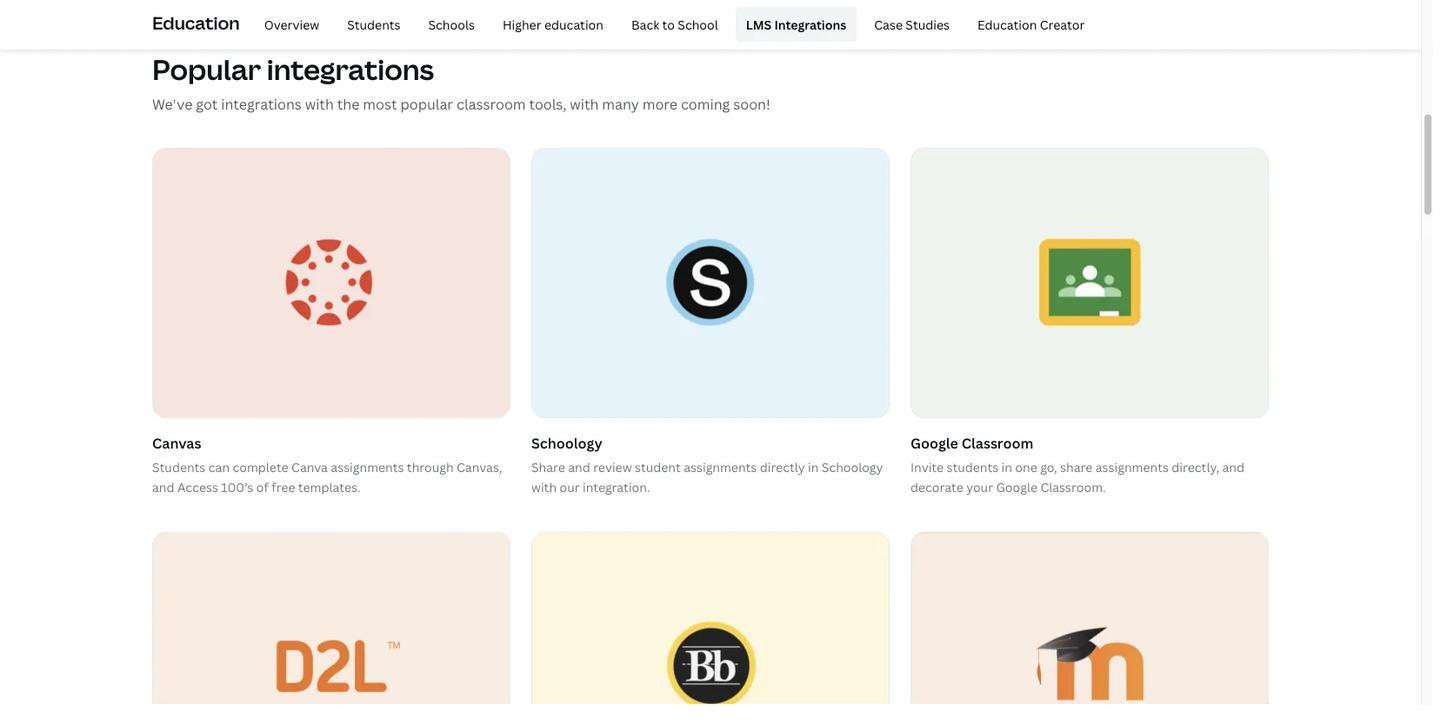 Task type: describe. For each thing, give the bounding box(es) containing it.
2 horizontal spatial with
[[570, 95, 599, 114]]

case
[[875, 16, 903, 32]]

higher education
[[503, 16, 604, 32]]

and inside share and review student assignments directly in schoology with our integration.
[[568, 460, 591, 476]]

0 horizontal spatial schoology
[[532, 434, 603, 453]]

go,
[[1041, 460, 1058, 476]]

complete
[[233, 460, 289, 476]]

c2l image
[[153, 533, 510, 706]]

one
[[1016, 460, 1038, 476]]

studies
[[906, 16, 950, 32]]

100's
[[221, 479, 254, 496]]

soon!
[[734, 95, 771, 114]]

student
[[635, 460, 681, 476]]

share and review student assignments directly in schoology with our integration.
[[532, 460, 884, 496]]

most
[[363, 95, 397, 114]]

lms integrations
[[746, 16, 847, 32]]

got
[[196, 95, 218, 114]]

share
[[1061, 460, 1093, 476]]

and inside students can complete canva assignments through canvas, and access 100's of free templates.
[[152, 479, 175, 496]]

classroom
[[962, 434, 1034, 453]]

education creator link
[[968, 7, 1096, 42]]

in inside invite students in one go, share assignments directly, and decorate your google classroom.
[[1002, 460, 1013, 476]]

we've
[[152, 95, 193, 114]]

more
[[643, 95, 678, 114]]

popular
[[152, 50, 261, 88]]

0 vertical spatial google
[[911, 434, 959, 453]]

canvas,
[[457, 460, 502, 476]]

schools link
[[418, 7, 486, 42]]

lms
[[746, 16, 772, 32]]

canva
[[292, 460, 328, 476]]

students can complete canva assignments through canvas, and access 100's of free templates.
[[152, 460, 502, 496]]

creator
[[1041, 16, 1085, 32]]

education for education creator
[[978, 16, 1038, 32]]

education
[[545, 16, 604, 32]]

assignments for canvas
[[331, 460, 404, 476]]

popular
[[401, 95, 453, 114]]

google inside invite students in one go, share assignments directly, and decorate your google classroom.
[[997, 479, 1038, 496]]

through
[[407, 460, 454, 476]]

0 vertical spatial integrations
[[267, 50, 434, 88]]

invite
[[911, 460, 944, 476]]

in inside share and review student assignments directly in schoology with our integration.
[[808, 460, 819, 476]]

students for students
[[347, 16, 401, 32]]

moodle image
[[912, 533, 1269, 706]]

back to school
[[632, 16, 719, 32]]

directly,
[[1172, 460, 1220, 476]]

schoology inside share and review student assignments directly in schoology with our integration.
[[822, 460, 884, 476]]

the
[[337, 95, 360, 114]]

tools,
[[529, 95, 567, 114]]

schoology image
[[533, 149, 889, 418]]



Task type: locate. For each thing, give the bounding box(es) containing it.
0 vertical spatial students
[[347, 16, 401, 32]]

integrations right got
[[221, 95, 302, 114]]

canvas
[[152, 434, 201, 453]]

decorate
[[911, 479, 964, 496]]

2 assignments from the left
[[684, 460, 757, 476]]

classroom.
[[1041, 479, 1107, 496]]

1 horizontal spatial schoology
[[822, 460, 884, 476]]

lms integrations link
[[736, 7, 857, 42]]

2 in from the left
[[1002, 460, 1013, 476]]

0 horizontal spatial and
[[152, 479, 175, 496]]

free
[[272, 479, 295, 496]]

integration.
[[583, 479, 651, 496]]

in
[[808, 460, 819, 476], [1002, 460, 1013, 476]]

students inside "link"
[[347, 16, 401, 32]]

with left the
[[305, 95, 334, 114]]

to
[[663, 16, 675, 32]]

education
[[152, 10, 240, 34], [978, 16, 1038, 32]]

your
[[967, 479, 994, 496]]

0 horizontal spatial with
[[305, 95, 334, 114]]

menu bar containing overview
[[247, 7, 1096, 42]]

students inside students can complete canva assignments through canvas, and access 100's of free templates.
[[152, 460, 206, 476]]

assignments
[[331, 460, 404, 476], [684, 460, 757, 476], [1096, 460, 1170, 476]]

with left many
[[570, 95, 599, 114]]

access
[[177, 479, 218, 496]]

1 vertical spatial schoology
[[822, 460, 884, 476]]

3 assignments from the left
[[1096, 460, 1170, 476]]

schools
[[429, 16, 475, 32]]

1 in from the left
[[808, 460, 819, 476]]

0 horizontal spatial google
[[911, 434, 959, 453]]

back to school link
[[621, 7, 729, 42]]

2 horizontal spatial assignments
[[1096, 460, 1170, 476]]

education for education
[[152, 10, 240, 34]]

assignments inside share and review student assignments directly in schoology with our integration.
[[684, 460, 757, 476]]

students
[[947, 460, 999, 476]]

education inside 'education creator' link
[[978, 16, 1038, 32]]

assignments up templates.
[[331, 460, 404, 476]]

students
[[347, 16, 401, 32], [152, 460, 206, 476]]

of
[[256, 479, 269, 496]]

google down one
[[997, 479, 1038, 496]]

1 horizontal spatial students
[[347, 16, 401, 32]]

review
[[594, 460, 632, 476]]

students for students can complete canva assignments through canvas, and access 100's of free templates.
[[152, 460, 206, 476]]

share
[[532, 460, 566, 476]]

google classroom
[[911, 434, 1034, 453]]

assignments for schoology
[[684, 460, 757, 476]]

1 horizontal spatial education
[[978, 16, 1038, 32]]

and inside invite students in one go, share assignments directly, and decorate your google classroom.
[[1223, 460, 1245, 476]]

assignments right the share
[[1096, 460, 1170, 476]]

case studies
[[875, 16, 950, 32]]

integrations up the
[[267, 50, 434, 88]]

schoology right directly
[[822, 460, 884, 476]]

with inside share and review student assignments directly in schoology with our integration.
[[532, 479, 557, 496]]

1 vertical spatial google
[[997, 479, 1038, 496]]

google up invite
[[911, 434, 959, 453]]

classroom
[[457, 95, 526, 114]]

google
[[911, 434, 959, 453], [997, 479, 1038, 496]]

students link
[[337, 7, 411, 42]]

with
[[305, 95, 334, 114], [570, 95, 599, 114], [532, 479, 557, 496]]

in left one
[[1002, 460, 1013, 476]]

google classroom image
[[912, 149, 1269, 418]]

0 horizontal spatial in
[[808, 460, 819, 476]]

blackboard image
[[533, 533, 889, 706]]

case studies link
[[864, 7, 961, 42]]

menu bar
[[247, 7, 1096, 42]]

0 horizontal spatial students
[[152, 460, 206, 476]]

schoology up share
[[532, 434, 603, 453]]

1 assignments from the left
[[331, 460, 404, 476]]

with down share
[[532, 479, 557, 496]]

education up popular
[[152, 10, 240, 34]]

1 horizontal spatial with
[[532, 479, 557, 496]]

assignments inside students can complete canva assignments through canvas, and access 100's of free templates.
[[331, 460, 404, 476]]

invite students in one go, share assignments directly, and decorate your google classroom.
[[911, 460, 1245, 496]]

and left access
[[152, 479, 175, 496]]

students left schools
[[347, 16, 401, 32]]

templates.
[[298, 479, 361, 496]]

0 vertical spatial schoology
[[532, 434, 603, 453]]

and
[[568, 460, 591, 476], [1223, 460, 1245, 476], [152, 479, 175, 496]]

higher education link
[[492, 7, 614, 42]]

school
[[678, 16, 719, 32]]

1 horizontal spatial google
[[997, 479, 1038, 496]]

back
[[632, 16, 660, 32]]

and right directly,
[[1223, 460, 1245, 476]]

1 horizontal spatial in
[[1002, 460, 1013, 476]]

assignments inside invite students in one go, share assignments directly, and decorate your google classroom.
[[1096, 460, 1170, 476]]

many
[[602, 95, 639, 114]]

higher
[[503, 16, 542, 32]]

1 horizontal spatial and
[[568, 460, 591, 476]]

overview link
[[254, 7, 330, 42]]

directly
[[760, 460, 806, 476]]

can
[[209, 460, 230, 476]]

integrations
[[775, 16, 847, 32]]

popular integrations we've got integrations with the most popular classroom tools, with many more coming soon!
[[152, 50, 771, 114]]

students down canvas
[[152, 460, 206, 476]]

0 horizontal spatial assignments
[[331, 460, 404, 476]]

in right directly
[[808, 460, 819, 476]]

assignments left directly
[[684, 460, 757, 476]]

canvas image
[[153, 149, 510, 418]]

education left creator
[[978, 16, 1038, 32]]

our
[[560, 479, 580, 496]]

and up our
[[568, 460, 591, 476]]

1 horizontal spatial assignments
[[684, 460, 757, 476]]

overview
[[264, 16, 320, 32]]

1 vertical spatial students
[[152, 460, 206, 476]]

integrations
[[267, 50, 434, 88], [221, 95, 302, 114]]

schoology
[[532, 434, 603, 453], [822, 460, 884, 476]]

coming
[[681, 95, 730, 114]]

2 horizontal spatial and
[[1223, 460, 1245, 476]]

education creator
[[978, 16, 1085, 32]]

1 vertical spatial integrations
[[221, 95, 302, 114]]

0 horizontal spatial education
[[152, 10, 240, 34]]



Task type: vqa. For each thing, say whether or not it's contained in the screenshot.


